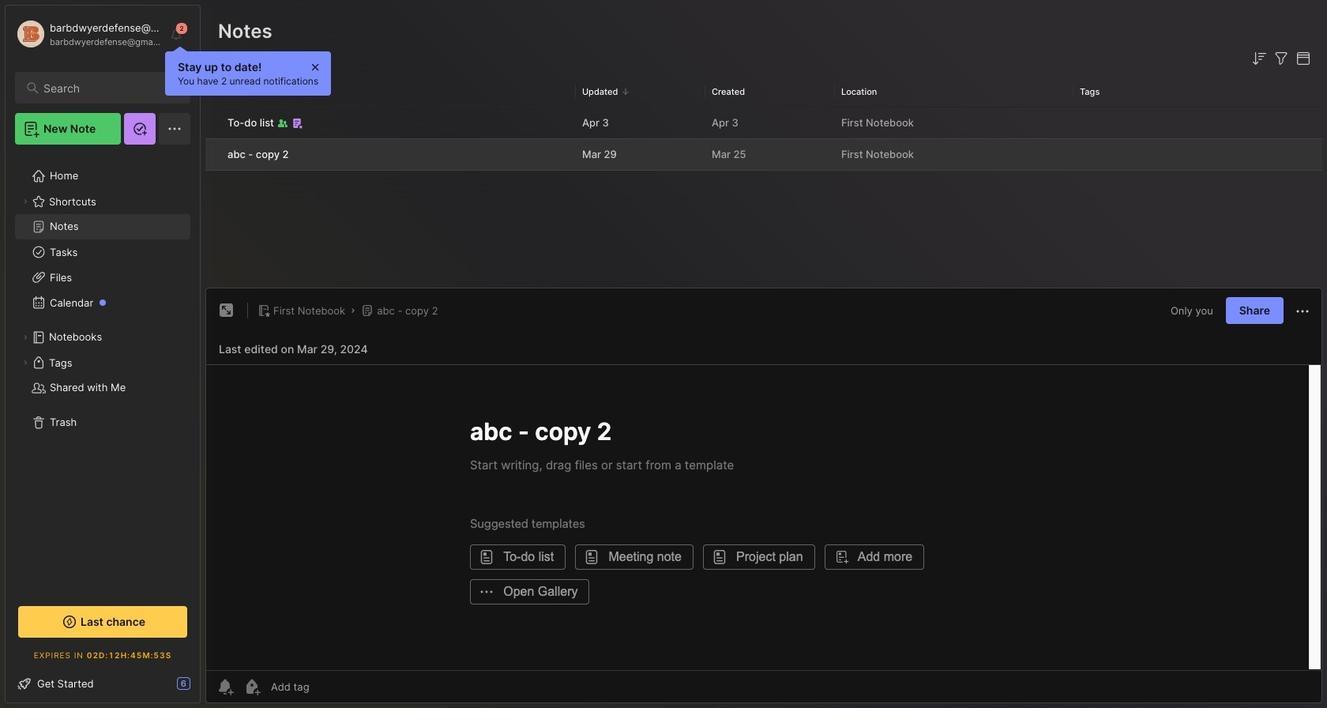 Task type: locate. For each thing, give the bounding box(es) containing it.
1 cell from the top
[[205, 107, 218, 138]]

0 vertical spatial cell
[[205, 107, 218, 138]]

View options field
[[1291, 49, 1313, 68]]

Note Editor text field
[[206, 365, 1322, 670]]

Help and Learning task checklist field
[[6, 671, 200, 696]]

1 vertical spatial cell
[[205, 139, 218, 170]]

Add tag field
[[269, 680, 389, 694]]

expand notebooks image
[[21, 333, 30, 342]]

2 cell from the top
[[205, 139, 218, 170]]

add filters image
[[1272, 49, 1291, 68]]

expand tags image
[[21, 358, 30, 367]]

tooltip
[[165, 46, 331, 96]]

None search field
[[43, 78, 176, 97]]

add a reminder image
[[216, 677, 235, 696]]

cell
[[205, 107, 218, 138], [205, 139, 218, 170]]

click to collapse image
[[200, 679, 211, 698]]

tree
[[6, 154, 200, 589]]

row group
[[205, 107, 1323, 171]]



Task type: describe. For each thing, give the bounding box(es) containing it.
add tag image
[[243, 677, 262, 696]]

Search text field
[[43, 81, 176, 96]]

none search field inside main element
[[43, 78, 176, 97]]

note window element
[[205, 288, 1323, 707]]

main element
[[0, 0, 205, 708]]

Add filters field
[[1272, 49, 1291, 68]]

tree inside main element
[[6, 154, 200, 589]]

expand note image
[[217, 301, 236, 320]]

Account field
[[15, 18, 161, 50]]

Sort options field
[[1250, 49, 1269, 68]]



Task type: vqa. For each thing, say whether or not it's contained in the screenshot.
Share
no



